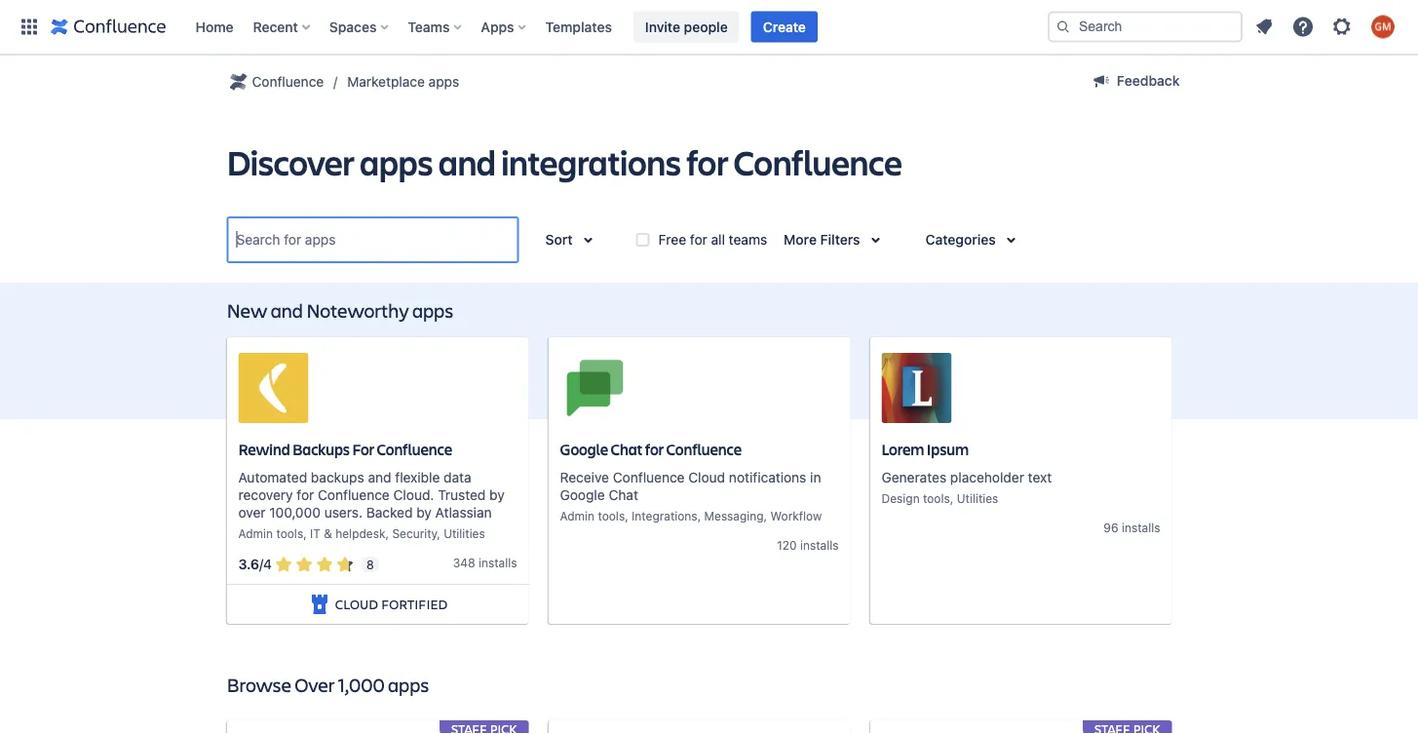 Task type: locate. For each thing, give the bounding box(es) containing it.
2 vertical spatial s
[[511, 556, 517, 570]]

&
[[324, 527, 332, 541]]

, left workflow on the bottom
[[764, 509, 768, 523]]

marketplace apps link
[[347, 70, 459, 94]]

0 vertical spatial tools
[[924, 492, 951, 505]]

admin inside automated backups and flexible data recovery for confluence cloud. trusted by over 100,000 users. backed by atlassian admin tools , it & helpdesk , security , utilities
[[238, 527, 273, 541]]

for inside automated backups and flexible data recovery for confluence cloud. trusted by over 100,000 users. backed by atlassian admin tools , it & helpdesk , security , utilities
[[297, 487, 314, 503]]

, left integrations
[[625, 509, 629, 523]]

install
[[1122, 521, 1155, 535], [801, 539, 833, 552], [479, 556, 511, 570]]

s for lorem ipsum
[[1155, 521, 1161, 535]]

free for all teams
[[659, 231, 768, 247]]

tools down the receive at the left bottom of the page
[[598, 509, 625, 523]]

0 vertical spatial s
[[1155, 521, 1161, 535]]

1 vertical spatial by
[[417, 504, 432, 521]]

confluence down recent "dropdown button"
[[252, 74, 324, 90]]

2 horizontal spatial install
[[1122, 521, 1155, 535]]

admin down over
[[238, 527, 273, 541]]

0 vertical spatial and
[[438, 138, 496, 185]]

1 vertical spatial install
[[801, 539, 833, 552]]

0 horizontal spatial admin
[[238, 527, 273, 541]]

s for google chat for confluence
[[833, 539, 839, 552]]

google up the receive at the left bottom of the page
[[560, 439, 609, 460]]

2 horizontal spatial tools
[[924, 492, 951, 505]]

1 vertical spatial google
[[560, 487, 605, 503]]

tools inside receive confluence cloud notifications in google chat admin tools , integrations , messaging , workflow
[[598, 509, 625, 523]]

0 vertical spatial by
[[490, 487, 505, 503]]

by right trusted
[[490, 487, 505, 503]]

confluence up flexible
[[377, 439, 452, 460]]

backups
[[311, 469, 364, 485]]

install right 96
[[1122, 521, 1155, 535]]

sort
[[546, 232, 573, 248]]

by down cloud.
[[417, 504, 432, 521]]

2 google from the top
[[560, 487, 605, 503]]

integrations
[[501, 138, 681, 185]]

for up receive confluence cloud notifications in google chat admin tools , integrations , messaging , workflow at bottom
[[645, 439, 664, 460]]

new
[[227, 297, 268, 323]]

0 horizontal spatial utilities
[[444, 527, 485, 541]]

1 vertical spatial tools
[[598, 509, 625, 523]]

banner
[[0, 0, 1419, 55]]

new and noteworthy apps
[[227, 297, 454, 323]]

tools down the 100,000
[[276, 527, 303, 541]]

chat down google chat for confluence image at the left
[[611, 439, 643, 460]]

and for backups
[[368, 469, 392, 485]]

0 horizontal spatial install
[[479, 556, 511, 570]]

more filters
[[784, 232, 861, 248]]

utilities
[[957, 492, 999, 505], [444, 527, 485, 541]]

and inside automated backups and flexible data recovery for confluence cloud. trusted by over 100,000 users. backed by atlassian admin tools , it & helpdesk , security , utilities
[[368, 469, 392, 485]]

s right 348
[[511, 556, 517, 570]]

search image
[[1056, 19, 1072, 35]]

all
[[711, 231, 725, 247]]

generates placeholder text design tools , utilities
[[882, 469, 1052, 505]]

utilities inside automated backups and flexible data recovery for confluence cloud. trusted by over 100,000 users. backed by atlassian admin tools , it & helpdesk , security , utilities
[[444, 527, 485, 541]]

0 vertical spatial chat
[[611, 439, 643, 460]]

chat down the receive at the left bottom of the page
[[609, 487, 639, 503]]

1 vertical spatial chat
[[609, 487, 639, 503]]

0 vertical spatial google
[[560, 439, 609, 460]]

apps
[[429, 74, 459, 90], [360, 138, 433, 185], [412, 297, 454, 323], [388, 671, 429, 697]]

invite
[[645, 19, 681, 35]]

noteworthy
[[306, 297, 409, 323]]

marketplace apps
[[347, 74, 459, 90]]

2 horizontal spatial s
[[1155, 521, 1161, 535]]

s
[[1155, 521, 1161, 535], [833, 539, 839, 552], [511, 556, 517, 570]]

2 vertical spatial tools
[[276, 527, 303, 541]]

chat inside receive confluence cloud notifications in google chat admin tools , integrations , messaging , workflow
[[609, 487, 639, 503]]

appswitcher icon image
[[18, 15, 41, 39]]

1 horizontal spatial by
[[490, 487, 505, 503]]

apps button
[[475, 11, 534, 42]]

messaging
[[705, 509, 764, 523]]

apps down teams dropdown button
[[429, 74, 459, 90]]

for
[[687, 138, 728, 185], [690, 231, 708, 247], [645, 439, 664, 460], [297, 487, 314, 503]]

1 horizontal spatial admin
[[560, 509, 595, 523]]

tools
[[924, 492, 951, 505], [598, 509, 625, 523], [276, 527, 303, 541]]

2 vertical spatial and
[[368, 469, 392, 485]]

generates
[[882, 469, 947, 485]]

4
[[263, 556, 272, 573]]

1 vertical spatial utilities
[[444, 527, 485, 541]]

confluence image
[[51, 15, 166, 39], [51, 15, 166, 39]]

,
[[951, 492, 954, 505], [625, 509, 629, 523], [698, 509, 701, 523], [764, 509, 768, 523], [303, 527, 307, 541], [386, 527, 389, 541], [437, 527, 441, 541]]

3.6 / 4
[[238, 556, 272, 573]]

tools inside automated backups and flexible data recovery for confluence cloud. trusted by over 100,000 users. backed by atlassian admin tools , it & helpdesk , security , utilities
[[276, 527, 303, 541]]

confluence
[[252, 74, 324, 90], [734, 138, 903, 185], [377, 439, 452, 460], [667, 439, 742, 460], [613, 469, 685, 485], [318, 487, 390, 503]]

1 vertical spatial admin
[[238, 527, 273, 541]]

helpdesk
[[336, 527, 386, 541]]

admin down the receive at the left bottom of the page
[[560, 509, 595, 523]]

people
[[684, 19, 728, 35]]

0 horizontal spatial s
[[511, 556, 517, 570]]

for up free for all teams
[[687, 138, 728, 185]]

google
[[560, 439, 609, 460], [560, 487, 605, 503]]

Search field
[[1048, 11, 1243, 42]]

Search for apps field
[[231, 222, 515, 257]]

apps right 1,000
[[388, 671, 429, 697]]

google down the receive at the left bottom of the page
[[560, 487, 605, 503]]

2 horizontal spatial and
[[438, 138, 496, 185]]

install right 348
[[479, 556, 511, 570]]

over
[[295, 671, 335, 697]]

confluence inside receive confluence cloud notifications in google chat admin tools , integrations , messaging , workflow
[[613, 469, 685, 485]]

confluence down google chat for confluence
[[613, 469, 685, 485]]

data
[[444, 469, 472, 485]]

3.6
[[238, 556, 259, 573]]

1 horizontal spatial and
[[368, 469, 392, 485]]

1 horizontal spatial tools
[[598, 509, 625, 523]]

ipsum
[[927, 439, 969, 460]]

, left it at the bottom left of the page
[[303, 527, 307, 541]]

, inside generates placeholder text design tools , utilities
[[951, 492, 954, 505]]

confluence up cloud at the bottom of the page
[[667, 439, 742, 460]]

text
[[1029, 469, 1052, 485]]

admin
[[560, 509, 595, 523], [238, 527, 273, 541]]

free
[[659, 231, 687, 247]]

0 vertical spatial install
[[1122, 521, 1155, 535]]

s right 96
[[1155, 521, 1161, 535]]

install for lorem ipsum
[[1122, 521, 1155, 535]]

confluence up users.
[[318, 487, 390, 503]]

utilities down placeholder
[[957, 492, 999, 505]]

1 horizontal spatial install
[[801, 539, 833, 552]]

0 horizontal spatial tools
[[276, 527, 303, 541]]

1 horizontal spatial utilities
[[957, 492, 999, 505]]

confluence up "more filters"
[[734, 138, 903, 185]]

apps inside "link"
[[429, 74, 459, 90]]

0 vertical spatial utilities
[[957, 492, 999, 505]]

1 horizontal spatial s
[[833, 539, 839, 552]]

templates link
[[540, 11, 618, 42]]

for up the 100,000
[[297, 487, 314, 503]]

confluence inside automated backups and flexible data recovery for confluence cloud. trusted by over 100,000 users. backed by atlassian admin tools , it & helpdesk , security , utilities
[[318, 487, 390, 503]]

2 vertical spatial install
[[479, 556, 511, 570]]

feedback
[[1117, 73, 1180, 89]]

tools down generates
[[924, 492, 951, 505]]

utilities down "atlassian" at bottom
[[444, 527, 485, 541]]

teams
[[408, 19, 450, 35]]

1 vertical spatial and
[[271, 297, 303, 323]]

, down placeholder
[[951, 492, 954, 505]]

and
[[438, 138, 496, 185], [271, 297, 303, 323], [368, 469, 392, 485]]

templates
[[546, 19, 612, 35]]

by
[[490, 487, 505, 503], [417, 504, 432, 521]]

96 install s
[[1104, 521, 1161, 535]]

install right 120
[[801, 539, 833, 552]]

home
[[196, 19, 234, 35]]

0 vertical spatial admin
[[560, 509, 595, 523]]

context icon image
[[227, 70, 250, 94], [227, 70, 250, 94]]

settings icon image
[[1331, 15, 1355, 39]]

348 install s
[[453, 556, 517, 570]]

chat
[[611, 439, 643, 460], [609, 487, 639, 503]]

confluence link
[[227, 70, 324, 94]]

in
[[811, 469, 822, 485]]

1 vertical spatial s
[[833, 539, 839, 552]]

s right 120
[[833, 539, 839, 552]]



Task type: describe. For each thing, give the bounding box(es) containing it.
automated
[[238, 469, 307, 485]]

google chat for confluence image
[[560, 353, 630, 423]]

cloud fortified
[[335, 595, 448, 613]]

placeholder
[[951, 469, 1025, 485]]

create
[[763, 19, 806, 35]]

lorem ipsum
[[882, 439, 969, 460]]

discover apps and integrations for confluence
[[227, 138, 903, 185]]

, left the messaging
[[698, 509, 701, 523]]

rewind
[[238, 439, 290, 460]]

workflow
[[771, 509, 822, 523]]

recent button
[[247, 11, 318, 42]]

integrations
[[632, 509, 698, 523]]

backed
[[366, 504, 413, 521]]

over
[[238, 504, 266, 521]]

and for apps
[[438, 138, 496, 185]]

flexible
[[395, 469, 440, 485]]

notification icon image
[[1253, 15, 1277, 39]]

, down "atlassian" at bottom
[[437, 527, 441, 541]]

, down backed
[[386, 527, 389, 541]]

your profile and preferences image
[[1372, 15, 1395, 39]]

google chat for confluence
[[560, 439, 742, 460]]

for left all
[[690, 231, 708, 247]]

it
[[310, 527, 321, 541]]

120 install s
[[777, 539, 839, 552]]

global element
[[12, 0, 1044, 54]]

discover
[[227, 138, 354, 185]]

120
[[777, 539, 797, 552]]

spaces
[[329, 19, 377, 35]]

receive
[[560, 469, 609, 485]]

spaces button
[[324, 11, 396, 42]]

rewind backups for confluence
[[238, 439, 452, 460]]

8
[[367, 558, 374, 572]]

categories
[[926, 232, 996, 248]]

cloud
[[689, 469, 726, 485]]

cloud.
[[394, 487, 434, 503]]

banner containing home
[[0, 0, 1419, 55]]

0 horizontal spatial by
[[417, 504, 432, 521]]

receive confluence cloud notifications in google chat admin tools , integrations , messaging , workflow
[[560, 469, 822, 523]]

install for google chat for confluence
[[801, 539, 833, 552]]

1,000
[[338, 671, 385, 697]]

design
[[882, 492, 920, 505]]

users.
[[324, 504, 363, 521]]

home link
[[190, 11, 239, 42]]

create link
[[752, 11, 818, 42]]

cloud fortified app badge image
[[308, 593, 331, 616]]

atlassian
[[436, 504, 492, 521]]

lorem ipsum image
[[882, 353, 952, 423]]

for
[[352, 439, 374, 460]]

browse over 1,000 apps
[[227, 671, 429, 697]]

rewind backups for confluence image
[[238, 353, 309, 423]]

100,000
[[269, 504, 321, 521]]

apps
[[481, 19, 514, 35]]

apps right the noteworthy
[[412, 297, 454, 323]]

notifications
[[729, 469, 807, 485]]

fortified
[[381, 595, 448, 613]]

1 google from the top
[[560, 439, 609, 460]]

0 horizontal spatial and
[[271, 297, 303, 323]]

filters
[[821, 232, 861, 248]]

marketplace
[[347, 74, 425, 90]]

96
[[1104, 521, 1119, 535]]

lorem
[[882, 439, 925, 460]]

trusted
[[438, 487, 486, 503]]

tools inside generates placeholder text design tools , utilities
[[924, 492, 951, 505]]

teams
[[729, 231, 768, 247]]

invite people
[[645, 19, 728, 35]]

automated backups and flexible data recovery for confluence cloud. trusted by over 100,000 users. backed by atlassian admin tools , it & helpdesk , security , utilities
[[238, 469, 505, 541]]

invite people button
[[634, 11, 740, 42]]

/
[[259, 556, 263, 573]]

recovery
[[238, 487, 293, 503]]

cloud
[[335, 595, 378, 613]]

backups
[[293, 439, 350, 460]]

browse
[[227, 671, 292, 697]]

help icon image
[[1292, 15, 1316, 39]]

teams button
[[402, 11, 469, 42]]

recent
[[253, 19, 298, 35]]

admin inside receive confluence cloud notifications in google chat admin tools , integrations , messaging , workflow
[[560, 509, 595, 523]]

apps down marketplace apps "link"
[[360, 138, 433, 185]]

security
[[392, 527, 437, 541]]

feedback button
[[1078, 65, 1192, 97]]

more
[[784, 232, 817, 248]]

utilities inside generates placeholder text design tools , utilities
[[957, 492, 999, 505]]

348
[[453, 556, 476, 570]]

google inside receive confluence cloud notifications in google chat admin tools , integrations , messaging , workflow
[[560, 487, 605, 503]]



Task type: vqa. For each thing, say whether or not it's contained in the screenshot.
content inside the "link"
no



